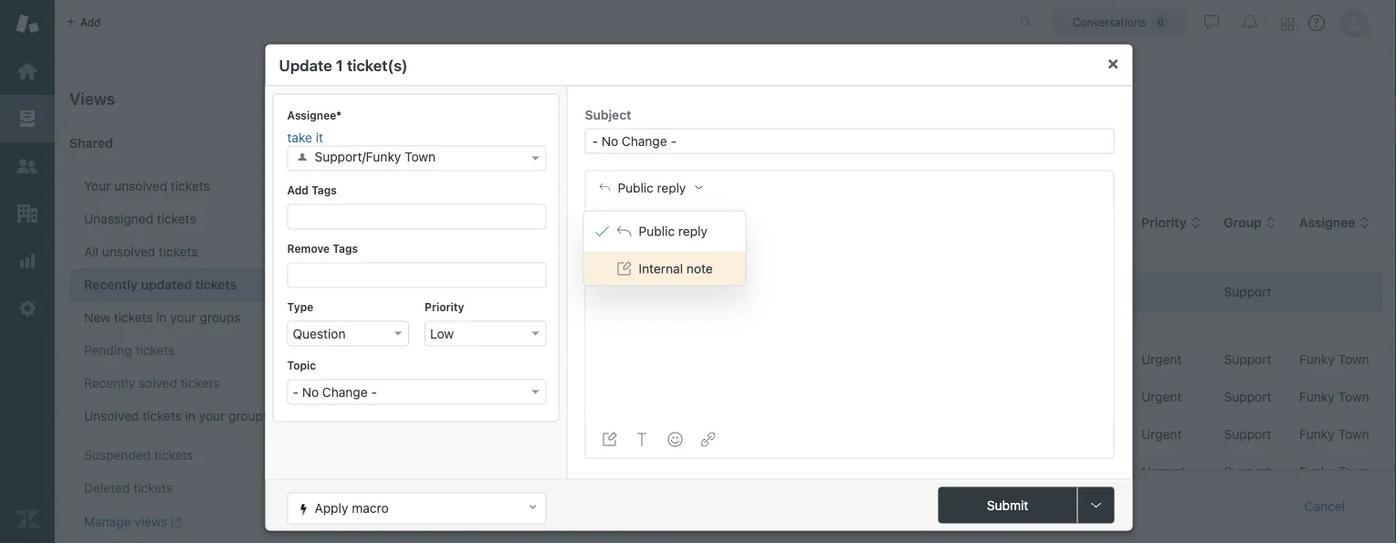 Task type: locate. For each thing, give the bounding box(es) containing it.
public reply up public reply menu item
[[618, 180, 686, 195]]

1
[[336, 56, 343, 74], [319, 211, 325, 226], [319, 310, 325, 325], [394, 499, 400, 514]]

your up pending tickets
[[170, 310, 196, 325]]

0
[[317, 343, 325, 358], [317, 376, 325, 391], [317, 481, 325, 496]]

unsolved up 'unassigned tickets'
[[114, 179, 167, 194]]

3 row from the top
[[380, 379, 1383, 416]]

your for new tickets in your groups
[[170, 310, 196, 325]]

1 vertical spatial your
[[199, 409, 225, 424]]

sample ticket: free repair
[[581, 464, 749, 479]]

2 vertical spatial recently
[[84, 376, 135, 391]]

ticket: up sample ticket: wrong address
[[634, 389, 682, 405]]

support for order
[[1224, 389, 1272, 405]]

shared
[[69, 136, 113, 151]]

unsolved for all
[[102, 244, 155, 259]]

2 status from the top
[[391, 320, 424, 332]]

1 inside region
[[394, 499, 400, 514]]

ticket: up 'sample ticket: cancel order'
[[634, 352, 682, 367]]

town
[[405, 149, 436, 165], [1338, 352, 1369, 367], [1338, 389, 1369, 405], [1338, 427, 1369, 442], [1338, 464, 1369, 479]]

0 horizontal spatial priority
[[425, 301, 464, 314]]

open
[[479, 320, 508, 332], [489, 390, 517, 403]]

0 horizontal spatial cancel
[[685, 389, 726, 405]]

1 vertical spatial public
[[639, 224, 675, 239]]

public inside public reply menu item
[[639, 224, 675, 239]]

3 ticket: from the top
[[634, 427, 682, 442]]

conversations
[[1073, 16, 1146, 29]]

public reply
[[618, 180, 686, 195], [639, 224, 708, 239]]

2 category: from the top
[[427, 320, 476, 332]]

1 sample from the top
[[581, 352, 631, 367]]

zendesk products image
[[1281, 18, 1294, 31]]

sample ticket: cancel order
[[581, 389, 761, 405]]

ticket
[[403, 499, 438, 514]]

0 vertical spatial cancel
[[685, 389, 726, 405]]

1 today 14:03 from the top
[[1039, 352, 1111, 367]]

2 row from the top
[[380, 341, 1383, 379]]

1 row from the top
[[380, 273, 1383, 311]]

13
[[311, 244, 325, 259], [311, 277, 325, 292], [311, 409, 325, 424]]

recently down all
[[84, 277, 138, 292]]

damaged
[[685, 352, 742, 367]]

3 urgent from the top
[[1141, 427, 1182, 442]]

arrow down image down low button
[[532, 390, 539, 394]]

priority inside button
[[1141, 215, 1187, 230]]

1 vertical spatial in
[[185, 409, 196, 424]]

today for product
[[1039, 352, 1074, 367]]

funky town for address
[[1299, 427, 1369, 442]]

-
[[293, 384, 299, 399], [371, 384, 377, 399]]

row
[[380, 273, 1383, 311], [380, 341, 1383, 379], [380, 379, 1383, 416], [380, 416, 1383, 453], [380, 453, 1383, 491]]

2 urgent from the top
[[1141, 389, 1182, 405]]

4 funky town from the top
[[1299, 464, 1369, 479]]

0 vertical spatial arrow down image
[[532, 157, 539, 160]]

category: down status category: new
[[427, 320, 476, 332]]

status left low
[[391, 320, 424, 332]]

collapse views pane image
[[320, 89, 334, 104]]

0 for deleted tickets
[[317, 481, 325, 496]]

sample up draft mode "image"
[[581, 389, 631, 405]]

your
[[170, 310, 196, 325], [199, 409, 225, 424]]

1 vertical spatial recently
[[84, 277, 138, 292]]

public up internal
[[639, 224, 675, 239]]

1 vertical spatial updated
[[141, 277, 192, 292]]

- right change
[[371, 384, 377, 399]]

priority up the status category: open
[[425, 301, 464, 314]]

3 today from the top
[[1039, 389, 1074, 405]]

in up pending tickets
[[156, 310, 167, 325]]

new
[[479, 252, 503, 265], [489, 285, 512, 298], [84, 310, 110, 325]]

suspended tickets
[[84, 448, 193, 463]]

1 vertical spatial subject
[[581, 214, 628, 229]]

5 today from the top
[[1039, 464, 1074, 479]]

ticket(s)
[[347, 56, 408, 74]]

apply macro button
[[287, 493, 547, 525]]

1 ticket: from the top
[[634, 352, 682, 367]]

groups for unsolved tickets in your groups
[[228, 409, 270, 424]]

14:03 for address
[[1078, 427, 1111, 442]]

0 vertical spatial your
[[170, 310, 196, 325]]

2 vertical spatial new
[[84, 310, 110, 325]]

2 vertical spatial urgent
[[1141, 427, 1182, 442]]

1 horizontal spatial -
[[371, 384, 377, 399]]

2 sample from the top
[[581, 389, 631, 405]]

0 vertical spatial arrow down image
[[532, 332, 539, 336]]

in for new
[[156, 310, 167, 325]]

tags right the remove
[[333, 242, 358, 255]]

1 category: from the top
[[427, 252, 476, 265]]

1 vertical spatial cancel
[[1305, 499, 1345, 514]]

no
[[302, 384, 319, 399]]

1 vertical spatial status
[[391, 320, 424, 332]]

group button
[[1224, 215, 1277, 231]]

0 horizontal spatial your
[[170, 310, 196, 325]]

public reply menu item
[[584, 215, 746, 248]]

reply up public reply menu item
[[657, 180, 686, 195]]

funky for sample ticket: damaged product
[[1299, 352, 1335, 367]]

funky town for order
[[1299, 389, 1369, 405]]

town for sample ticket: wrong address
[[1338, 427, 1369, 442]]

help with setup
[[581, 284, 674, 300]]

public reply up the internal note
[[639, 224, 708, 239]]

town inside button
[[405, 149, 436, 165]]

1 funky town from the top
[[1299, 352, 1369, 367]]

unsolved down unassigned
[[102, 244, 155, 259]]

1 horizontal spatial cancel
[[1305, 499, 1345, 514]]

2 ticket: from the top
[[634, 389, 682, 405]]

reply inside public reply menu item
[[678, 224, 708, 239]]

0 vertical spatial priority
[[1141, 215, 1187, 230]]

2 funky town from the top
[[1299, 389, 1369, 405]]

unsolved
[[84, 409, 139, 424]]

tags for add tags
[[312, 184, 337, 197]]

open down low button
[[489, 390, 517, 403]]

2 support from the top
[[1224, 352, 1272, 367]]

recently down pending on the bottom left
[[84, 376, 135, 391]]

2 vertical spatial 13
[[311, 409, 325, 424]]

3 support from the top
[[1224, 389, 1272, 405]]

1 horizontal spatial in
[[185, 409, 196, 424]]

arrow down image
[[532, 157, 539, 160], [394, 332, 402, 336]]

in
[[156, 310, 167, 325], [185, 409, 196, 424]]

arrow down image inside - no change - button
[[532, 390, 539, 394]]

1 14:03 from the top
[[1078, 352, 1111, 367]]

0 horizontal spatial in
[[156, 310, 167, 325]]

1 horizontal spatial updated
[[488, 83, 573, 110]]

1 left ticket on the left bottom
[[394, 499, 400, 514]]

1 vertical spatial arrow down image
[[394, 332, 402, 336]]

low button
[[425, 321, 547, 347]]

zendesk image
[[16, 508, 39, 531]]

- no change -
[[293, 384, 377, 399]]

0 vertical spatial subject
[[585, 107, 631, 122]]

0 horizontal spatial arrow down image
[[394, 332, 402, 336]]

cancel
[[685, 389, 726, 405], [1305, 499, 1345, 514]]

groups up the suspended tickets link
[[228, 409, 270, 424]]

open right low
[[479, 320, 508, 332]]

3 funky town from the top
[[1299, 427, 1369, 442]]

arrow down image for question button
[[394, 332, 402, 336]]

4 sample from the top
[[581, 464, 631, 479]]

groups for new tickets in your groups
[[200, 310, 241, 325]]

in up the suspended tickets link
[[185, 409, 196, 424]]

subject down 'public reply' dropdown button
[[581, 214, 628, 229]]

shared button
[[55, 116, 308, 171]]

1 funky from the top
[[1299, 352, 1335, 367]]

status up the status category: open
[[391, 252, 424, 265]]

support for address
[[1224, 427, 1272, 442]]

update 1 ticket(s)
[[279, 56, 408, 74]]

reply
[[657, 180, 686, 195], [678, 224, 708, 239]]

5 row from the top
[[380, 453, 1383, 491]]

4 ticket: from the top
[[634, 464, 682, 479]]

1 urgent from the top
[[1141, 352, 1182, 367]]

3 0 from the top
[[317, 481, 325, 496]]

1 vertical spatial new
[[489, 285, 512, 298]]

1 vertical spatial open
[[489, 390, 517, 403]]

town for sample ticket: cancel order
[[1338, 389, 1369, 405]]

category:
[[427, 252, 476, 265], [427, 320, 476, 332]]

your unsolved tickets
[[84, 179, 210, 194]]

0 vertical spatial 13
[[311, 244, 325, 259]]

public reply button
[[583, 168, 717, 207]]

0 vertical spatial open
[[479, 320, 508, 332]]

support/funky town button
[[287, 146, 547, 171]]

sample ticket: cancel order link
[[581, 388, 761, 406]]

today 14:03 for address
[[1039, 427, 1111, 442]]

subject up 'public reply' dropdown button
[[585, 107, 631, 122]]

0 vertical spatial public reply
[[618, 180, 686, 195]]

4 today from the top
[[1039, 427, 1074, 442]]

groups left type on the bottom of page
[[200, 310, 241, 325]]

None text field
[[585, 128, 1115, 154]]

address
[[727, 427, 774, 442]]

views
[[69, 89, 115, 108]]

draft mode image
[[602, 432, 617, 447]]

recently
[[394, 83, 483, 110], [84, 277, 138, 292], [84, 376, 135, 391]]

- no change - button
[[287, 379, 547, 405]]

groups
[[200, 310, 241, 325], [228, 409, 270, 424]]

1 arrow down image from the top
[[532, 332, 539, 336]]

1 vertical spatial urgent
[[1141, 389, 1182, 405]]

pending tickets
[[84, 343, 175, 358]]

1 vertical spatial category:
[[427, 320, 476, 332]]

1 vertical spatial 13
[[311, 277, 325, 292]]

public reply inside menu item
[[639, 224, 708, 239]]

sample left format text icon
[[581, 427, 631, 442]]

2 vertical spatial 0
[[317, 481, 325, 496]]

your for unsolved tickets in your groups
[[199, 409, 225, 424]]

get started image
[[16, 59, 39, 83]]

change
[[322, 384, 368, 399]]

row containing help with setup
[[380, 273, 1383, 311]]

sample down draft mode "image"
[[581, 464, 631, 479]]

1 up the question on the bottom left
[[319, 310, 325, 325]]

reply up note
[[678, 224, 708, 239]]

2 today 14:03 from the top
[[1039, 389, 1111, 405]]

0 vertical spatial tags
[[312, 184, 337, 197]]

0 vertical spatial category:
[[427, 252, 476, 265]]

14:03 for order
[[1078, 389, 1111, 405]]

new inside row
[[489, 285, 512, 298]]

sample ticket: wrong address link
[[581, 426, 774, 444]]

0 vertical spatial public
[[618, 180, 654, 195]]

sample down help
[[581, 352, 631, 367]]

arrow down image inside support/funky town button
[[532, 157, 539, 160]]

status for status category: open
[[391, 320, 424, 332]]

3 sample from the top
[[581, 427, 631, 442]]

admin image
[[16, 297, 39, 321]]

today 14:03
[[1039, 352, 1111, 367], [1039, 389, 1111, 405], [1039, 427, 1111, 442], [1039, 464, 1111, 479]]

cancel button
[[1290, 489, 1360, 525]]

0 vertical spatial groups
[[200, 310, 241, 325]]

sample
[[581, 352, 631, 367], [581, 389, 631, 405], [581, 427, 631, 442], [581, 464, 631, 479]]

0 horizontal spatial recently updated tickets
[[84, 277, 237, 292]]

1 status from the top
[[391, 252, 424, 265]]

0 vertical spatial new
[[479, 252, 503, 265]]

13 for recently updated tickets
[[311, 277, 325, 292]]

unsolved tickets in your groups
[[84, 409, 270, 424]]

group
[[1224, 215, 1262, 230]]

question button
[[287, 321, 409, 347]]

category: up the status category: open
[[427, 252, 476, 265]]

1 vertical spatial arrow down image
[[532, 390, 539, 394]]

add link (cmd k) image
[[701, 432, 715, 447]]

main element
[[0, 0, 55, 543]]

tags right add
[[312, 184, 337, 197]]

recently up take it link
[[394, 83, 483, 110]]

0 vertical spatial recently updated tickets
[[394, 83, 646, 110]]

1 horizontal spatial your
[[199, 409, 225, 424]]

1 up "remove tags"
[[319, 211, 325, 226]]

your up the suspended tickets link
[[199, 409, 225, 424]]

priority left group at right
[[1141, 215, 1187, 230]]

2 today from the top
[[1039, 352, 1074, 367]]

1 horizontal spatial arrow down image
[[532, 157, 539, 160]]

row containing sample ticket: free repair
[[380, 453, 1383, 491]]

4 14:03 from the top
[[1078, 464, 1111, 479]]

None field
[[289, 205, 547, 225], [289, 263, 547, 284], [289, 205, 547, 225], [289, 263, 547, 284]]

update
[[279, 56, 332, 74]]

13 for unsolved tickets in your groups
[[311, 409, 325, 424]]

customers image
[[16, 154, 39, 178]]

1 vertical spatial tags
[[333, 242, 358, 255]]

assignee*
[[287, 109, 342, 122]]

2 14:03 from the top
[[1078, 389, 1111, 405]]

now showing 13 tickets region
[[357, 195, 1396, 543]]

2 0 from the top
[[317, 376, 325, 391]]

insert emojis image
[[668, 432, 683, 447]]

1 horizontal spatial priority
[[1141, 215, 1187, 230]]

0 vertical spatial updated
[[488, 83, 573, 110]]

0 horizontal spatial updated
[[141, 277, 192, 292]]

1 vertical spatial unsolved
[[102, 244, 155, 259]]

row containing sample ticket: damaged product
[[380, 341, 1383, 379]]

arrow down image right the status category: open
[[532, 332, 539, 336]]

0 vertical spatial urgent
[[1141, 352, 1182, 367]]

support
[[1224, 284, 1272, 300], [1224, 352, 1272, 367], [1224, 389, 1272, 405], [1224, 427, 1272, 442], [1224, 464, 1272, 479]]

tags
[[312, 184, 337, 197], [333, 242, 358, 255]]

1 vertical spatial reply
[[678, 224, 708, 239]]

ticket: up sample ticket: free repair
[[634, 427, 682, 442]]

refresh views pane image
[[287, 89, 301, 104]]

0 horizontal spatial -
[[293, 384, 299, 399]]

unsolved
[[114, 179, 167, 194], [102, 244, 155, 259]]

0 vertical spatial reply
[[657, 180, 686, 195]]

subject
[[585, 107, 631, 122], [581, 214, 628, 229]]

public
[[618, 180, 654, 195], [639, 224, 675, 239]]

funky for sample ticket: cancel order
[[1299, 389, 1335, 405]]

type
[[287, 301, 314, 314]]

3 funky from the top
[[1299, 427, 1335, 442]]

arrow down image inside low button
[[532, 332, 539, 336]]

sample for sample ticket: free repair
[[581, 464, 631, 479]]

town for sample ticket: damaged product
[[1338, 352, 1369, 367]]

4 row from the top
[[380, 416, 1383, 453]]

0 vertical spatial in
[[156, 310, 167, 325]]

2 funky from the top
[[1299, 389, 1335, 405]]

arrow down image
[[532, 332, 539, 336], [532, 390, 539, 394]]

14:03
[[1078, 352, 1111, 367], [1078, 389, 1111, 405], [1078, 427, 1111, 442], [1078, 464, 1111, 479]]

ticket: for damaged
[[634, 352, 682, 367]]

Public reply composer text field
[[591, 207, 1108, 248]]

public up public reply menu item
[[618, 180, 654, 195]]

3 14:03 from the top
[[1078, 427, 1111, 442]]

0 vertical spatial unsolved
[[114, 179, 167, 194]]

- left no
[[293, 384, 299, 399]]

arrow down image inside question button
[[394, 332, 402, 336]]

take
[[287, 130, 312, 145]]

0 vertical spatial 0
[[317, 343, 325, 358]]

normal
[[1141, 464, 1184, 479]]

1 vertical spatial 0
[[317, 376, 325, 391]]

public reply inside dropdown button
[[618, 180, 686, 195]]

4 support from the top
[[1224, 427, 1272, 442]]

all unsolved tickets
[[84, 244, 198, 259]]

macro
[[352, 501, 389, 516]]

1 0 from the top
[[317, 343, 325, 358]]

× link
[[1107, 52, 1119, 73]]

today for order
[[1039, 389, 1074, 405]]

status
[[391, 252, 424, 265], [391, 320, 424, 332]]

3 today 14:03 from the top
[[1039, 427, 1111, 442]]

urgent
[[1141, 352, 1182, 367], [1141, 389, 1182, 405], [1141, 427, 1182, 442]]

topic
[[287, 359, 316, 372]]

arrow down image for low
[[532, 332, 539, 336]]

1 vertical spatial groups
[[228, 409, 270, 424]]

2 arrow down image from the top
[[532, 390, 539, 394]]

4 funky from the top
[[1299, 464, 1335, 479]]

funky town for product
[[1299, 352, 1369, 367]]

ticket: for wrong
[[634, 427, 682, 442]]

0 vertical spatial status
[[391, 252, 424, 265]]

1 vertical spatial public reply
[[639, 224, 708, 239]]

ticket: down format text icon
[[634, 464, 682, 479]]



Task type: describe. For each thing, give the bounding box(es) containing it.
category: for new
[[427, 252, 476, 265]]

manage views
[[84, 515, 168, 530]]

tags for remove tags
[[333, 242, 358, 255]]

suspended
[[84, 448, 151, 463]]

sample for sample ticket: cancel order
[[581, 389, 631, 405]]

solved
[[139, 376, 177, 391]]

1 vertical spatial recently updated tickets
[[84, 277, 237, 292]]

13 for all unsolved tickets
[[311, 244, 325, 259]]

in for unsolved
[[185, 409, 196, 424]]

note
[[687, 261, 713, 276]]

status for status category: new
[[391, 252, 424, 265]]

remove tags
[[287, 242, 358, 255]]

your
[[84, 179, 111, 194]]

allen
[[978, 464, 1007, 479]]

help with setup link
[[581, 283, 674, 301]]

open inside row
[[489, 390, 517, 403]]

1 ticket
[[394, 499, 438, 514]]

setup
[[640, 284, 674, 300]]

wrong
[[685, 427, 724, 442]]

arrow down image for support/funky town button
[[532, 157, 539, 160]]

question
[[293, 326, 346, 341]]

ticket: for free
[[634, 464, 682, 479]]

recently for 13
[[84, 277, 138, 292]]

order
[[729, 389, 761, 405]]

product
[[745, 352, 791, 367]]

1 horizontal spatial recently updated tickets
[[394, 83, 646, 110]]

4 today 14:03 from the top
[[1039, 464, 1111, 479]]

0 vertical spatial recently
[[394, 83, 483, 110]]

1 right update
[[336, 56, 343, 74]]

sample for sample ticket: wrong address
[[581, 427, 631, 442]]

14:43
[[1078, 284, 1111, 300]]

internal note
[[639, 261, 713, 276]]

recently for 0
[[84, 376, 135, 391]]

marcus
[[931, 464, 974, 479]]

urgent for sample ticket: damaged product
[[1141, 352, 1182, 367]]

×
[[1107, 52, 1119, 73]]

1 support from the top
[[1224, 284, 1272, 300]]

(opens in a new tab) image
[[168, 517, 182, 528]]

displays possible ticket submission types image
[[1089, 498, 1104, 513]]

new for new tickets in your groups
[[84, 310, 110, 325]]

support/funky
[[315, 149, 401, 165]]

assignee button
[[1299, 215, 1370, 231]]

shared heading
[[55, 116, 356, 171]]

help
[[581, 284, 608, 300]]

deleted
[[84, 481, 130, 496]]

reporting image
[[16, 249, 39, 273]]

sample ticket: free repair link
[[581, 463, 749, 481]]

0 for recently solved tickets
[[317, 376, 325, 391]]

today 14:03 for product
[[1039, 352, 1111, 367]]

arrow up image
[[526, 500, 539, 513]]

marcus allen
[[931, 464, 1007, 479]]

new for new
[[489, 285, 512, 298]]

views image
[[16, 107, 39, 131]]

priority button
[[1141, 215, 1201, 231]]

deleted tickets
[[84, 481, 172, 496]]

it
[[316, 130, 323, 145]]

public inside 'public reply' dropdown button
[[618, 180, 654, 195]]

format text image
[[635, 432, 650, 447]]

get help image
[[1309, 15, 1325, 31]]

add tags
[[287, 184, 337, 197]]

all
[[84, 244, 99, 259]]

views
[[134, 515, 168, 530]]

with
[[612, 284, 636, 300]]

sample ticket: damaged product
[[581, 352, 791, 367]]

1 - from the left
[[293, 384, 299, 399]]

internal
[[639, 261, 683, 276]]

assignee
[[1299, 215, 1356, 230]]

support for product
[[1224, 352, 1272, 367]]

manage views link
[[84, 514, 182, 531]]

funky for sample ticket: wrong address
[[1299, 427, 1335, 442]]

unassigned tickets
[[84, 211, 196, 226]]

new tickets in your groups
[[84, 310, 241, 325]]

submit
[[987, 498, 1028, 513]]

sample ticket: wrong address
[[581, 427, 774, 442]]

conversations button
[[1053, 8, 1188, 37]]

1 today from the top
[[1039, 284, 1074, 300]]

unassigned
[[84, 211, 153, 226]]

add
[[287, 184, 309, 197]]

today 14:03 for order
[[1039, 389, 1111, 405]]

12
[[312, 179, 325, 194]]

zendesk support image
[[16, 12, 39, 36]]

status category: new
[[391, 252, 503, 265]]

submit button
[[938, 487, 1077, 524]]

0 for pending tickets
[[317, 343, 325, 358]]

today for address
[[1039, 427, 1074, 442]]

status category: open
[[391, 320, 508, 332]]

take it link
[[287, 129, 547, 146]]

repair
[[715, 464, 749, 479]]

arrow down image for - no change -
[[532, 390, 539, 394]]

ticket: for cancel
[[634, 389, 682, 405]]

reply inside 'public reply' dropdown button
[[657, 180, 686, 195]]

suspended tickets link
[[69, 440, 342, 473]]

sample for sample ticket: damaged product
[[581, 352, 631, 367]]

pending
[[84, 343, 132, 358]]

cancel inside row
[[685, 389, 726, 405]]

row containing sample ticket: cancel order
[[380, 379, 1383, 416]]

urgent for sample ticket: wrong address
[[1141, 427, 1182, 442]]

manage
[[84, 515, 131, 530]]

remove
[[287, 242, 330, 255]]

assignee* take it
[[287, 109, 342, 145]]

category: for open
[[427, 320, 476, 332]]

1 vertical spatial priority
[[425, 301, 464, 314]]

5 support from the top
[[1224, 464, 1272, 479]]

subject inside now showing 13 tickets region
[[581, 214, 628, 229]]

unsolved for your
[[114, 179, 167, 194]]

recently solved tickets
[[84, 376, 220, 391]]

support/funky town
[[315, 149, 436, 165]]

apply
[[315, 501, 348, 516]]

sample ticket: damaged product link
[[581, 351, 791, 369]]

14:03 for product
[[1078, 352, 1111, 367]]

internal note menu item
[[584, 252, 746, 285]]

row containing sample ticket: wrong address
[[380, 416, 1383, 453]]

2 - from the left
[[371, 384, 377, 399]]

organizations image
[[16, 202, 39, 226]]

low
[[430, 326, 454, 341]]

free
[[685, 464, 711, 479]]

cancel inside button
[[1305, 499, 1345, 514]]

today 14:43
[[1039, 284, 1111, 300]]

urgent for sample ticket: cancel order
[[1141, 389, 1182, 405]]



Task type: vqa. For each thing, say whether or not it's contained in the screenshot.
Subject in now showing 13 tickets region
yes



